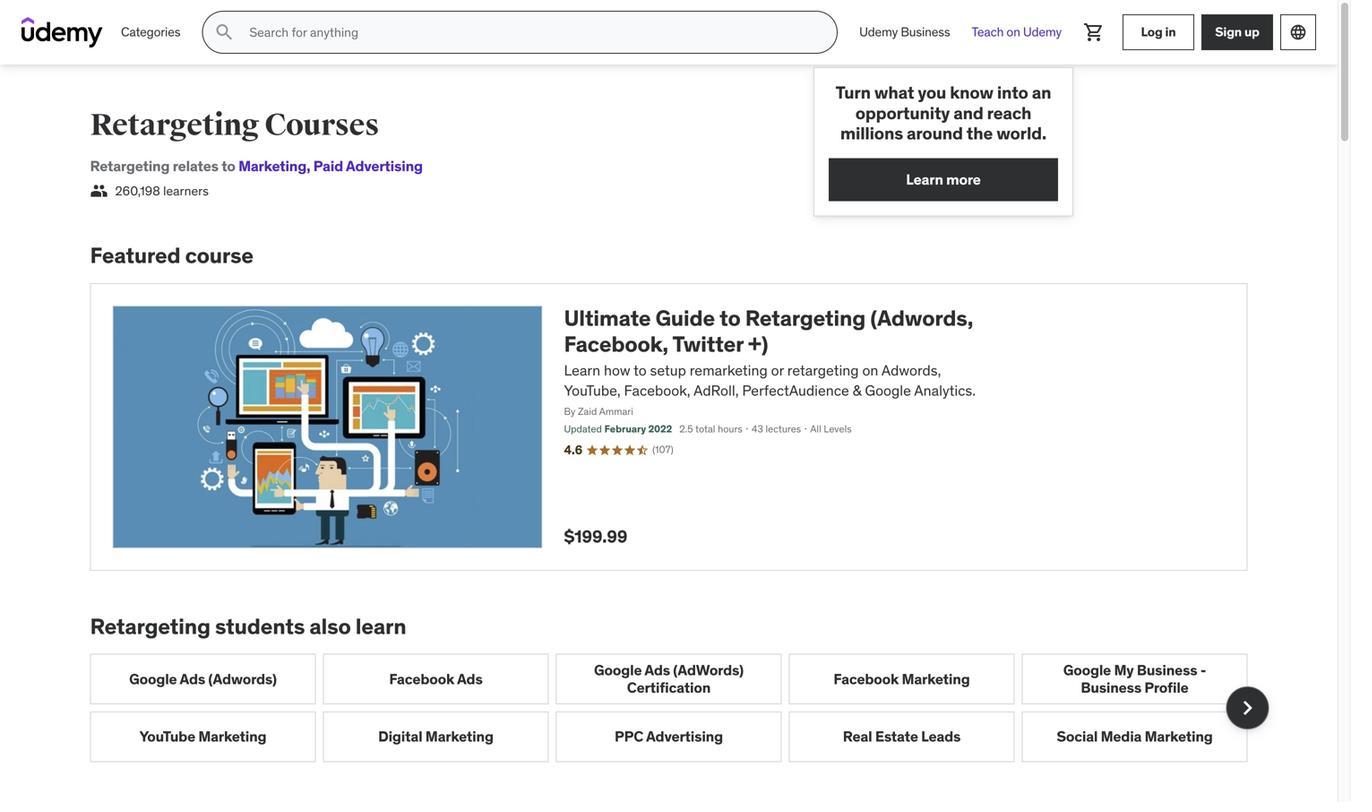 Task type: locate. For each thing, give the bounding box(es) containing it.
2 horizontal spatial to
[[720, 305, 741, 332]]

business up 'media'
[[1081, 678, 1142, 697]]

0 horizontal spatial advertising
[[346, 157, 423, 175]]

facebook up real
[[834, 670, 899, 688]]

260,198
[[115, 183, 160, 199]]

ads
[[645, 661, 670, 680], [180, 670, 205, 688], [457, 670, 483, 688]]

google up ppc
[[594, 661, 642, 680]]

advertising
[[346, 157, 423, 175], [646, 728, 723, 746]]

udemy left shopping cart with 0 items icon
[[1024, 24, 1062, 40]]

on right teach
[[1007, 24, 1021, 40]]

udemy
[[860, 24, 898, 40], [1024, 24, 1062, 40]]

0 horizontal spatial learn
[[564, 361, 601, 380]]

(adwords)
[[208, 670, 277, 688]]

on left adwords,
[[863, 361, 879, 380]]

1 vertical spatial on
[[863, 361, 879, 380]]

all levels
[[811, 422, 852, 435]]

2 udemy from the left
[[1024, 24, 1062, 40]]

leads
[[922, 728, 961, 746]]

turn what you know into an opportunity and reach millions around the world.
[[842, 85, 1046, 144]]

retargeting up 'google ads (adwords)' at the left bottom of the page
[[90, 613, 211, 640]]

to left +)
[[720, 305, 741, 332]]

retargeting for retargeting relates to marketing paid advertising
[[90, 157, 170, 175]]

sign up link
[[1202, 14, 1274, 50]]

real estate leads
[[843, 728, 961, 746]]

opportunity
[[861, 104, 950, 125]]

learn more link
[[835, 157, 1052, 198]]

choose a language image
[[1290, 23, 1308, 41]]

1 vertical spatial learn
[[564, 361, 601, 380]]

ammari
[[599, 405, 634, 418]]

marketing down (adwords)
[[198, 728, 267, 746]]

guide
[[656, 305, 715, 332]]

an
[[1027, 85, 1046, 105]]

(adwords)
[[673, 661, 744, 680]]

youtube
[[139, 728, 195, 746]]

marketing
[[238, 157, 307, 175], [902, 670, 970, 688], [198, 728, 267, 746], [426, 728, 494, 746], [1145, 728, 1213, 746]]

zaid
[[578, 405, 597, 418]]

course
[[185, 242, 254, 269]]

retargeting up the relates
[[90, 107, 259, 144]]

featured
[[90, 242, 181, 269]]

on inside ultimate guide to retargeting (adwords, facebook, twitter +) learn how to setup remarketing or retargeting on adwords, youtube, facebook, adroll, perfectaudience & google analytics. by zaid ammari
[[863, 361, 879, 380]]

setup
[[650, 361, 687, 380]]

hours
[[718, 422, 743, 435]]

udemy up what
[[860, 24, 898, 40]]

facebook, up how
[[564, 331, 669, 357]]

ads inside google ads (adwords) certification
[[645, 661, 670, 680]]

facebook up digital marketing
[[389, 670, 455, 688]]

remarketing
[[690, 361, 768, 380]]

perfectaudience
[[743, 381, 850, 400]]

carousel element
[[90, 654, 1270, 762]]

ads for (adwords)
[[180, 670, 205, 688]]

real estate leads link
[[789, 712, 1015, 762]]

marketing down retargeting courses
[[238, 157, 307, 175]]

1 horizontal spatial learn
[[909, 169, 944, 186]]

into
[[995, 85, 1024, 105]]

next image
[[1234, 694, 1263, 723]]

learn left more
[[909, 169, 944, 186]]

1 facebook from the left
[[389, 670, 455, 688]]

facebook, down setup
[[624, 381, 691, 400]]

what
[[879, 85, 916, 105]]

social media marketing link
[[1022, 712, 1248, 762]]

1 vertical spatial advertising
[[646, 728, 723, 746]]

learners
[[163, 183, 209, 199]]

updated february 2022
[[564, 422, 673, 435]]

google up youtube
[[129, 670, 177, 688]]

google inside google my business - business profile
[[1064, 661, 1112, 680]]

1 horizontal spatial ads
[[457, 670, 483, 688]]

log
[[1142, 24, 1163, 40]]

on
[[1007, 24, 1021, 40], [863, 361, 879, 380]]

marketing up leads
[[902, 670, 970, 688]]

1 horizontal spatial udemy
[[1024, 24, 1062, 40]]

world.
[[994, 124, 1041, 144]]

1 horizontal spatial to
[[634, 361, 647, 380]]

in
[[1166, 24, 1176, 40]]

google for google ads (adwords) certification
[[594, 661, 642, 680]]

0 horizontal spatial to
[[222, 157, 235, 175]]

around
[[909, 124, 962, 144]]

facebook marketing link
[[789, 654, 1015, 705]]

profile
[[1145, 678, 1189, 697]]

advertising inside carousel element
[[646, 728, 723, 746]]

retargeting up 260,198
[[90, 157, 170, 175]]

facebook ads
[[389, 670, 483, 688]]

learn inside learn more link
[[909, 169, 944, 186]]

facebook
[[389, 670, 455, 688], [834, 670, 899, 688]]

+)
[[748, 331, 769, 357]]

google for google my business - business profile
[[1064, 661, 1112, 680]]

to for marketing
[[222, 157, 235, 175]]

submit search image
[[214, 22, 235, 43]]

advertising down certification
[[646, 728, 723, 746]]

small image
[[90, 182, 108, 200]]

marketing for digital marketing
[[426, 728, 494, 746]]

analytics.
[[915, 381, 976, 400]]

1 vertical spatial to
[[720, 305, 741, 332]]

0 horizontal spatial facebook
[[389, 670, 455, 688]]

0 horizontal spatial on
[[863, 361, 879, 380]]

learn more
[[909, 169, 979, 186]]

learn
[[909, 169, 944, 186], [564, 361, 601, 380]]

social media marketing
[[1057, 728, 1213, 746]]

ads for (adwords)
[[645, 661, 670, 680]]

1 horizontal spatial advertising
[[646, 728, 723, 746]]

to right how
[[634, 361, 647, 380]]

marketing down profile
[[1145, 728, 1213, 746]]

2 vertical spatial to
[[634, 361, 647, 380]]

advertising right the 'paid'
[[346, 157, 423, 175]]

2 facebook from the left
[[834, 670, 899, 688]]

0 vertical spatial to
[[222, 157, 235, 175]]

0 horizontal spatial ads
[[180, 670, 205, 688]]

google my business - business profile link
[[1022, 654, 1248, 705]]

retargeting
[[788, 361, 859, 380]]

to right the relates
[[222, 157, 235, 175]]

facebook marketing
[[834, 670, 970, 688]]

turn
[[842, 85, 875, 105]]

also
[[310, 613, 351, 640]]

to
[[222, 157, 235, 175], [720, 305, 741, 332], [634, 361, 647, 380]]

0 vertical spatial advertising
[[346, 157, 423, 175]]

and
[[953, 104, 982, 125]]

1 udemy from the left
[[860, 24, 898, 40]]

marketing right digital on the bottom of the page
[[426, 728, 494, 746]]

certification
[[627, 678, 711, 697]]

you
[[920, 85, 947, 105]]

retargeting
[[90, 107, 259, 144], [90, 157, 170, 175], [746, 305, 866, 332], [90, 613, 211, 640]]

google inside ultimate guide to retargeting (adwords, facebook, twitter +) learn how to setup remarketing or retargeting on adwords, youtube, facebook, adroll, perfectaudience & google analytics. by zaid ammari
[[865, 381, 912, 400]]

ultimate guide to retargeting (adwords, facebook, twitter +) learn how to setup remarketing or retargeting on adwords, youtube, facebook, adroll, perfectaudience & google analytics. by zaid ammari
[[564, 305, 976, 418]]

2 horizontal spatial ads
[[645, 661, 670, 680]]

google down adwords,
[[865, 381, 912, 400]]

featured course
[[90, 242, 254, 269]]

business left -
[[1137, 661, 1198, 680]]

social
[[1057, 728, 1098, 746]]

retargeting up retargeting
[[746, 305, 866, 332]]

2.5 total hours
[[680, 422, 743, 435]]

0 vertical spatial learn
[[909, 169, 944, 186]]

log in
[[1142, 24, 1176, 40]]

sign
[[1216, 24, 1242, 40]]

digital marketing link
[[323, 712, 549, 762]]

1 horizontal spatial on
[[1007, 24, 1021, 40]]

google inside google ads (adwords) certification
[[594, 661, 642, 680]]

by
[[564, 405, 576, 418]]

0 horizontal spatial udemy
[[860, 24, 898, 40]]

facebook,
[[564, 331, 669, 357], [624, 381, 691, 400]]

marketing for youtube marketing
[[198, 728, 267, 746]]

know
[[950, 85, 991, 105]]

or
[[771, 361, 784, 380]]

retargeting relates to marketing paid advertising
[[90, 157, 423, 175]]

marketing link
[[238, 157, 307, 175]]

1 horizontal spatial facebook
[[834, 670, 899, 688]]

learn up youtube,
[[564, 361, 601, 380]]

google left my
[[1064, 661, 1112, 680]]



Task type: describe. For each thing, give the bounding box(es) containing it.
google ads (adwords) link
[[90, 654, 316, 705]]

(107)
[[653, 443, 674, 456]]

google for google ads (adwords)
[[129, 670, 177, 688]]

1 vertical spatial facebook,
[[624, 381, 691, 400]]

paid advertising link
[[307, 157, 423, 175]]

facebook for facebook ads
[[389, 670, 455, 688]]

ppc advertising link
[[556, 712, 782, 762]]

teach
[[972, 24, 1004, 40]]

google ads (adwords) certification
[[594, 661, 744, 697]]

retargeting for retargeting students also learn
[[90, 613, 211, 640]]

all
[[811, 422, 822, 435]]

retargeting for retargeting courses
[[90, 107, 259, 144]]

Search for anything text field
[[246, 17, 816, 48]]

paid
[[314, 157, 343, 175]]

real
[[843, 728, 873, 746]]

udemy image
[[22, 17, 103, 48]]

learn inside ultimate guide to retargeting (adwords, facebook, twitter +) learn how to setup remarketing or retargeting on adwords, youtube, facebook, adroll, perfectaudience & google analytics. by zaid ammari
[[564, 361, 601, 380]]

youtube,
[[564, 381, 621, 400]]

marketing for facebook marketing
[[902, 670, 970, 688]]

to for retargeting
[[720, 305, 741, 332]]

updated
[[564, 422, 602, 435]]

total
[[696, 422, 716, 435]]

categories button
[[110, 11, 191, 54]]

log in link
[[1123, 14, 1195, 50]]

how
[[604, 361, 631, 380]]

more
[[947, 169, 979, 186]]

business left teach
[[901, 24, 951, 40]]

students
[[215, 613, 305, 640]]

digital marketing
[[378, 728, 494, 746]]

lectures
[[766, 422, 801, 435]]

ppc advertising
[[615, 728, 723, 746]]

260,198 learners
[[115, 183, 209, 199]]

ultimate
[[564, 305, 651, 332]]

the
[[966, 124, 991, 144]]

&
[[853, 381, 862, 400]]

teach on udemy
[[972, 24, 1062, 40]]

ppc
[[615, 728, 644, 746]]

youtube marketing
[[139, 728, 267, 746]]

youtube marketing link
[[90, 712, 316, 762]]

levels
[[824, 422, 852, 435]]

twitter
[[673, 331, 744, 357]]

-
[[1201, 661, 1207, 680]]

media
[[1101, 728, 1142, 746]]

retargeting courses
[[90, 107, 379, 144]]

udemy inside 'link'
[[860, 24, 898, 40]]

4.6
[[564, 442, 583, 458]]

retargeting inside ultimate guide to retargeting (adwords, facebook, twitter +) learn how to setup remarketing or retargeting on adwords, youtube, facebook, adroll, perfectaudience & google analytics. by zaid ammari
[[746, 305, 866, 332]]

0 vertical spatial facebook,
[[564, 331, 669, 357]]

reach
[[985, 104, 1027, 125]]

digital
[[378, 728, 423, 746]]

udemy business link
[[849, 11, 961, 54]]

up
[[1245, 24, 1260, 40]]

february
[[605, 422, 646, 435]]

categories
[[121, 24, 180, 40]]

43 lectures
[[752, 422, 801, 435]]

millions
[[846, 124, 906, 144]]

sign up
[[1216, 24, 1260, 40]]

2022
[[649, 422, 673, 435]]

2.5
[[680, 422, 693, 435]]

retargeting students also learn
[[90, 613, 406, 640]]

google my business - business profile
[[1064, 661, 1207, 697]]

facebook ads link
[[323, 654, 549, 705]]

adwords,
[[882, 361, 942, 380]]

facebook for facebook marketing
[[834, 670, 899, 688]]

teach on udemy link
[[961, 11, 1073, 54]]

0 vertical spatial on
[[1007, 24, 1021, 40]]

43
[[752, 422, 764, 435]]

courses
[[265, 107, 379, 144]]

shopping cart with 0 items image
[[1084, 22, 1105, 43]]

learn
[[356, 613, 406, 640]]

adroll,
[[694, 381, 739, 400]]



Task type: vqa. For each thing, say whether or not it's contained in the screenshot.
the topics
no



